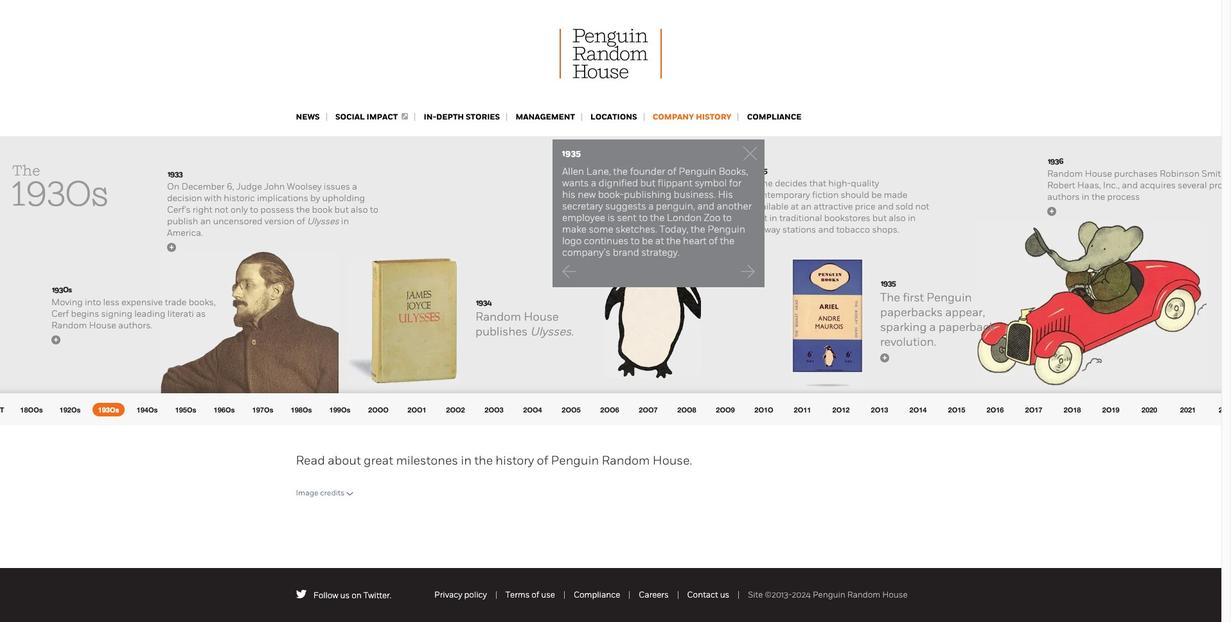 Task type: vqa. For each thing, say whether or not it's contained in the screenshot.
second More from the top
no



Task type: describe. For each thing, give the bounding box(es) containing it.
a up secretary at the left
[[591, 177, 597, 189]]

1933
[[168, 169, 183, 179]]

at inside allen lane, the founder of penguin books, wants a dignified but flippant symbol for his new book-publishing business. his secretary suggests a penguin, and another employee is sent to the london zoo to make some sketches. today, the penguin logo continues to be at the heart of the company's brand strategy.
[[656, 235, 664, 247]]

of inside 1935 allen lane, the founder of penguin books, wants a dignified but flippant symbol for his new book-publishing business. +
[[664, 156, 672, 167]]

cerf's
[[167, 204, 191, 215]]

acquires
[[1141, 180, 1176, 191]]

penguin down the 2oo5
[[551, 453, 599, 468]]

by
[[311, 193, 320, 204]]

employee
[[563, 212, 606, 224]]

2021
[[1181, 406, 1197, 414]]

contact us link
[[688, 590, 730, 600]]

about
[[328, 453, 361, 468]]

book- inside allen lane, the founder of penguin books, wants a dignified but flippant symbol for his new book-publishing business. his secretary suggests a penguin, and another employee is sent to the london zoo to make some sketches. today, the penguin logo continues to be at the heart of the company's brand strategy.
[[598, 189, 624, 201]]

193os for 193os
[[98, 406, 119, 414]]

of inside 1933 on december 6, judge john woolsey issues a decision with historic implications by upholding cerf's right not only to possess the book but also to publish an uncensored version of
[[297, 216, 305, 227]]

version
[[265, 216, 295, 227]]

house inside 1936 random house purchases robinson smith & robert haas, inc., and acquires several pro +
[[1085, 168, 1113, 179]]

for inside allen lane, the founder of penguin books, wants a dignified but flippant symbol for his new book-publishing business. his secretary suggests a penguin, and another employee is sent to the london zoo to make some sketches. today, the penguin logo continues to be at the heart of the company's brand strategy.
[[730, 177, 742, 189]]

less
[[103, 297, 119, 308]]

make
[[563, 224, 587, 235]]

lane
[[752, 178, 773, 189]]

of left use
[[532, 590, 540, 600]]

0 horizontal spatial history
[[496, 453, 534, 468]]

books, inside 1935 allen lane, the founder of penguin books, wants a dignified but flippant symbol for his new book-publishing business. +
[[566, 167, 593, 178]]

us for follow
[[340, 591, 350, 601]]

implications
[[257, 193, 308, 204]]

be inside allen lane, the founder of penguin books, wants a dignified but flippant symbol for his new book-publishing business. his secretary suggests a penguin, and another employee is sent to the london zoo to make some sketches. today, the penguin logo continues to be at the heart of the company's brand strategy.
[[642, 235, 653, 247]]

1 horizontal spatial history
[[696, 112, 732, 122]]

1933 on december 6, judge john woolsey issues a decision with historic implications by upholding cerf's right not only to possess the book but also to publish an uncensored version of
[[167, 169, 379, 227]]

the inside the 193os
[[12, 162, 40, 179]]

to right "zoo"
[[723, 212, 732, 224]]

house inside 193os moving into less expensive trade books, cerf begins signing leading literati as random house authors. +
[[89, 320, 116, 331]]

the inside 1935 allen lane, the founder of penguin books, wants a dignified but flippant symbol for his new book-publishing business. +
[[613, 156, 627, 167]]

site ©2013-2024 penguin random house
[[748, 590, 908, 600]]

careers
[[639, 590, 669, 600]]

inc.,
[[1104, 180, 1120, 191]]

available
[[752, 201, 789, 212]]

197os
[[252, 406, 273, 414]]

credits
[[320, 489, 345, 498]]

on
[[167, 181, 180, 192]]

ulysses.
[[531, 325, 574, 339]]

the right today,
[[691, 224, 706, 235]]

in america. +
[[167, 216, 349, 251]]

his inside allen lane, the founder of penguin books, wants a dignified but flippant symbol for his new book-publishing business. his secretary suggests a penguin, and another employee is sent to the london zoo to make some sketches. today, the penguin logo continues to be at the heart of the company's brand strategy.
[[563, 189, 576, 201]]

use
[[541, 590, 555, 600]]

america.
[[167, 228, 203, 239]]

continues
[[584, 235, 629, 247]]

1 vertical spatial compliance link
[[574, 590, 621, 600]]

right
[[193, 204, 212, 215]]

bookstores
[[825, 213, 871, 224]]

1936 random house purchases robinson smith & robert haas, inc., and acquires several pro +
[[1048, 156, 1232, 215]]

2o19
[[1103, 406, 1120, 414]]

paperback
[[939, 320, 996, 334]]

and inside 1936 random house purchases robinson smith & robert haas, inc., and acquires several pro +
[[1122, 180, 1139, 191]]

only
[[231, 204, 248, 215]]

in down sold
[[908, 213, 916, 224]]

and inside allen lane, the founder of penguin books, wants a dignified but flippant symbol for his new book-publishing business. his secretary suggests a penguin, and another employee is sent to the london zoo to make some sketches. today, the penguin logo continues to be at the heart of the company's brand strategy.
[[698, 201, 715, 212]]

december
[[182, 181, 225, 192]]

but inside 1935 allen lane, the founder of penguin books, wants a dignified but flippant symbol for his new book-publishing business. +
[[668, 167, 683, 178]]

random house publishes
[[476, 310, 559, 339]]

1935 lane decides that high-quality contemporary fiction should be made available at an attractive price and sold not just in traditional bookstores but also in railway stations and tobacco shops.
[[752, 166, 930, 235]]

and down bookstores
[[819, 224, 835, 235]]

social impact
[[336, 112, 398, 122]]

high-
[[829, 178, 851, 189]]

196os
[[214, 406, 235, 414]]

1935 for allen
[[566, 143, 581, 154]]

privacy
[[435, 590, 463, 600]]

authors.
[[118, 320, 153, 331]]

made
[[884, 190, 908, 201]]

smith
[[1202, 168, 1227, 179]]

+ inside 1935 the first penguin paperbacks appear, sparking a paperback revolution. +
[[883, 353, 888, 362]]

ulysses
[[307, 216, 339, 227]]

moving
[[51, 297, 83, 308]]

cerf
[[51, 309, 69, 320]]

read
[[296, 453, 325, 468]]

suggests
[[606, 201, 646, 212]]

books, inside allen lane, the founder of penguin books, wants a dignified but flippant symbol for his new book-publishing business. his secretary suggests a penguin, and another employee is sent to the london zoo to make some sketches. today, the penguin logo continues to be at the heart of the company's brand strategy.
[[719, 166, 749, 177]]

fiction
[[813, 190, 839, 201]]

railway
[[752, 224, 781, 235]]

the inside 1933 on december 6, judge john woolsey issues a decision with historic implications by upholding cerf's right not only to possess the book but also to publish an uncensored version of
[[296, 204, 310, 215]]

sketches.
[[616, 224, 658, 235]]

contemporary
[[752, 190, 811, 201]]

random right 2024
[[848, 590, 881, 600]]

milestones
[[396, 453, 458, 468]]

penguin right 2024
[[813, 590, 846, 600]]

2oo6
[[601, 406, 620, 414]]

lane, inside 1935 allen lane, the founder of penguin books, wants a dignified but flippant symbol for his new book-publishing business. +
[[588, 156, 611, 167]]

the down 2oo3
[[475, 453, 493, 468]]

follow us on twitter. link
[[314, 591, 392, 601]]

sent
[[617, 212, 637, 224]]

london
[[667, 212, 702, 224]]

sparking
[[881, 320, 927, 334]]

book
[[312, 204, 333, 215]]

into
[[85, 297, 101, 308]]

to right "only"
[[250, 204, 258, 215]]

locations
[[591, 112, 637, 122]]

house inside random house publishes
[[524, 310, 559, 324]]

management link
[[516, 112, 575, 122]]

dignified inside 1935 allen lane, the founder of penguin books, wants a dignified but flippant symbol for his new book-publishing business. +
[[629, 167, 666, 178]]

contact us
[[688, 590, 730, 600]]

198os
[[291, 406, 312, 414]]

+ inside 193os moving into less expensive trade books, cerf begins signing leading literati as random house authors. +
[[54, 335, 58, 344]]

199os
[[330, 406, 351, 414]]

in inside in america. +
[[341, 216, 349, 227]]

publishes
[[476, 325, 528, 339]]

symbol inside allen lane, the founder of penguin books, wants a dignified but flippant symbol for his new book-publishing business. his secretary suggests a penguin, and another employee is sent to the london zoo to make some sketches. today, the penguin logo continues to be at the heart of the company's brand strategy.
[[695, 177, 727, 189]]

quality
[[851, 178, 880, 189]]

us for contact
[[720, 590, 730, 600]]

zoo
[[704, 212, 721, 224]]

1935 allen lane, the founder of penguin books, wants a dignified but flippant symbol for his new book-publishing business. +
[[566, 143, 717, 214]]

secretary
[[563, 201, 603, 212]]

an inside 1935 lane decides that high-quality contemporary fiction should be made available at an attractive price and sold not just in traditional bookstores but also in railway stations and tobacco shops.
[[801, 201, 812, 212]]

flippant inside allen lane, the founder of penguin books, wants a dignified but flippant symbol for his new book-publishing business. his secretary suggests a penguin, and another employee is sent to the london zoo to make some sketches. today, the penguin logo continues to be at the heart of the company's brand strategy.
[[658, 177, 693, 189]]

just
[[752, 213, 768, 224]]

+ inside 1935 allen lane, the founder of penguin books, wants a dignified but flippant symbol for his new book-publishing business. +
[[568, 205, 572, 214]]



Task type: locate. For each thing, give the bounding box(es) containing it.
follow us on twitter.
[[314, 591, 392, 601]]

business. inside allen lane, the founder of penguin books, wants a dignified but flippant symbol for his new book-publishing business. his secretary suggests a penguin, and another employee is sent to the london zoo to make some sketches. today, the penguin logo continues to be at the heart of the company's brand strategy.
[[674, 189, 716, 201]]

careers link
[[639, 590, 669, 600]]

not inside 1933 on december 6, judge john woolsey issues a decision with historic implications by upholding cerf's right not only to possess the book but also to publish an uncensored version of
[[215, 204, 229, 215]]

a inside 1935 the first penguin paperbacks appear, sparking a paperback revolution. +
[[930, 320, 936, 334]]

the 193os
[[12, 162, 108, 215]]

2oo2
[[446, 406, 465, 414]]

not right sold
[[916, 201, 930, 212]]

flippant inside 1935 allen lane, the founder of penguin books, wants a dignified but flippant symbol for his new book-publishing business. +
[[685, 167, 717, 178]]

2o18
[[1064, 406, 1082, 414]]

image
[[296, 489, 319, 498]]

his up employee
[[563, 189, 576, 201]]

penguin down another
[[708, 224, 746, 235]]

the left london
[[650, 212, 665, 224]]

history right company
[[696, 112, 732, 122]]

0 horizontal spatial not
[[215, 204, 229, 215]]

publishing inside 1935 allen lane, the founder of penguin books, wants a dignified but flippant symbol for his new book-publishing business. +
[[669, 179, 714, 190]]

the left book
[[296, 204, 310, 215]]

random down the cerf
[[51, 320, 87, 331]]

news
[[296, 112, 320, 122]]

1 vertical spatial at
[[656, 235, 664, 247]]

2o13
[[871, 406, 889, 414]]

sold
[[896, 201, 914, 212]]

terms
[[506, 590, 530, 600]]

allen lane, the founder of penguin books, wants a dignified but flippant symbol for his new book-publishing business. his secretary suggests a penguin, and another employee is sent to the london zoo to make some sketches. today, the penguin logo continues to be at the heart of the company's brand strategy.
[[563, 166, 752, 258]]

2o14
[[910, 406, 927, 414]]

2oo7
[[639, 406, 658, 414]]

in right 'milestones' at the left bottom of page
[[461, 453, 472, 468]]

but up shops. at the right of page
[[873, 213, 887, 224]]

0 vertical spatial compliance
[[747, 112, 802, 122]]

0 vertical spatial history
[[696, 112, 732, 122]]

business. up employee
[[566, 190, 605, 201]]

impact
[[367, 112, 398, 122]]

of up penguin,
[[668, 166, 677, 177]]

should
[[841, 190, 870, 201]]

0 horizontal spatial compliance
[[574, 590, 621, 600]]

trade
[[165, 297, 187, 308]]

books, up secretary at the left
[[566, 167, 593, 178]]

in
[[770, 213, 778, 224], [908, 213, 916, 224], [341, 216, 349, 227], [461, 453, 472, 468]]

in down available
[[770, 213, 778, 224]]

a left penguin,
[[649, 201, 654, 212]]

1 horizontal spatial at
[[791, 201, 799, 212]]

1 horizontal spatial an
[[801, 201, 812, 212]]

lane, inside allen lane, the founder of penguin books, wants a dignified but flippant symbol for his new book-publishing business. his secretary suggests a penguin, and another employee is sent to the london zoo to make some sketches. today, the penguin logo continues to be at the heart of the company's brand strategy.
[[587, 166, 611, 177]]

wants inside 1935 allen lane, the founder of penguin books, wants a dignified but flippant symbol for his new book-publishing business. +
[[595, 167, 620, 178]]

random up publishes
[[476, 310, 521, 324]]

house
[[1085, 168, 1113, 179], [524, 310, 559, 324], [89, 320, 116, 331], [883, 590, 908, 600]]

0 horizontal spatial book-
[[598, 189, 624, 201]]

and down purchases
[[1122, 180, 1139, 191]]

1 horizontal spatial book-
[[645, 179, 669, 190]]

at inside 1935 lane decides that high-quality contemporary fiction should be made available at an attractive price and sold not just in traditional bookstores but also in railway stations and tobacco shops.
[[791, 201, 799, 212]]

possess
[[261, 204, 294, 215]]

twitter.
[[364, 591, 392, 601]]

new inside allen lane, the founder of penguin books, wants a dignified but flippant symbol for his new book-publishing business. his secretary suggests a penguin, and another employee is sent to the london zoo to make some sketches. today, the penguin logo continues to be at the heart of the company's brand strategy.
[[578, 189, 596, 201]]

1 vertical spatial compliance
[[574, 590, 621, 600]]

1 horizontal spatial also
[[889, 213, 906, 224]]

also for in
[[889, 213, 906, 224]]

depth
[[437, 112, 464, 122]]

book- up penguin,
[[645, 179, 669, 190]]

0 horizontal spatial an
[[200, 216, 211, 227]]

price
[[855, 201, 876, 212]]

2ooo
[[368, 406, 389, 414]]

1935 inside 1935 the first penguin paperbacks appear, sparking a paperback revolution. +
[[881, 278, 896, 289]]

1 horizontal spatial compliance
[[747, 112, 802, 122]]

in-
[[424, 112, 437, 122]]

2oo5
[[562, 406, 581, 414]]

business. inside 1935 allen lane, the founder of penguin books, wants a dignified but flippant symbol for his new book-publishing business. +
[[566, 190, 605, 201]]

penguin
[[674, 156, 710, 167], [679, 166, 717, 177], [708, 224, 746, 235], [927, 291, 972, 305], [551, 453, 599, 468], [813, 590, 846, 600]]

a up suggests
[[622, 167, 627, 178]]

the
[[613, 156, 627, 167], [614, 166, 628, 177], [296, 204, 310, 215], [650, 212, 665, 224], [691, 224, 706, 235], [667, 235, 681, 247], [720, 235, 735, 247], [475, 453, 493, 468]]

allen inside 1935 allen lane, the founder of penguin books, wants a dignified but flippant symbol for his new book-publishing business. +
[[566, 156, 586, 167]]

appear,
[[946, 305, 986, 320]]

compliance link
[[747, 112, 802, 122], [574, 590, 621, 600]]

0 horizontal spatial the
[[12, 162, 40, 179]]

for inside 1935 allen lane, the founder of penguin books, wants a dignified but flippant symbol for his new book-publishing business. +
[[598, 179, 609, 190]]

but inside 1933 on december 6, judge john woolsey issues a decision with historic implications by upholding cerf's right not only to possess the book but also to publish an uncensored version of
[[335, 204, 349, 215]]

for up secretary at the left
[[598, 179, 609, 190]]

1 horizontal spatial not
[[916, 201, 930, 212]]

+ up 'make'
[[568, 205, 572, 214]]

but inside allen lane, the founder of penguin books, wants a dignified but flippant symbol for his new book-publishing business. his secretary suggests a penguin, and another employee is sent to the london zoo to make some sketches. today, the penguin logo continues to be at the heart of the company's brand strategy.
[[641, 177, 656, 189]]

follow
[[314, 591, 339, 601]]

revolution.
[[881, 335, 937, 349]]

the up suggests
[[614, 166, 628, 177]]

shops.
[[873, 224, 900, 235]]

&
[[1229, 168, 1232, 179]]

1 horizontal spatial new
[[626, 179, 643, 190]]

also down upholding
[[351, 204, 368, 215]]

193os for 193os moving into less expensive trade books, cerf begins signing leading literati as random house authors. +
[[52, 285, 72, 295]]

penguin up penguin,
[[679, 166, 717, 177]]

0 horizontal spatial be
[[642, 235, 653, 247]]

0 horizontal spatial us
[[340, 591, 350, 601]]

1 horizontal spatial us
[[720, 590, 730, 600]]

lane, up secretary at the left
[[587, 166, 611, 177]]

today,
[[660, 224, 689, 235]]

new inside 1935 allen lane, the founder of penguin books, wants a dignified but flippant symbol for his new book-publishing business. +
[[626, 179, 643, 190]]

policy
[[464, 590, 487, 600]]

1935 for the
[[881, 278, 896, 289]]

privacy policy link
[[435, 590, 487, 600]]

be inside 1935 lane decides that high-quality contemporary fiction should be made available at an attractive price and sold not just in traditional bookstores but also in railway stations and tobacco shops.
[[872, 190, 882, 201]]

2020
[[1142, 406, 1158, 414]]

1 horizontal spatial books,
[[719, 166, 749, 177]]

1 horizontal spatial be
[[872, 190, 882, 201]]

1 horizontal spatial the
[[881, 291, 901, 305]]

0 horizontal spatial his
[[563, 189, 576, 201]]

heart
[[683, 235, 707, 247]]

0 horizontal spatial symbol
[[566, 179, 596, 190]]

a inside 1933 on december 6, judge john woolsey issues a decision with historic implications by upholding cerf's right not only to possess the book but also to publish an uncensored version of
[[352, 181, 357, 192]]

for up another
[[730, 177, 742, 189]]

new up suggests
[[626, 179, 643, 190]]

1935 inside 1935 allen lane, the founder of penguin books, wants a dignified but flippant symbol for his new book-publishing business. +
[[566, 143, 581, 154]]

193os moving into less expensive trade books, cerf begins signing leading literati as random house authors. +
[[51, 285, 216, 344]]

0 horizontal spatial business.
[[566, 190, 605, 201]]

but up suggests
[[641, 177, 656, 189]]

to right book
[[370, 204, 379, 215]]

logo
[[563, 235, 582, 247]]

of down the 2oo4
[[537, 453, 549, 468]]

+ down revolution.
[[883, 353, 888, 362]]

1 horizontal spatial business.
[[674, 189, 716, 201]]

strategy.
[[642, 247, 680, 258]]

0 horizontal spatial compliance link
[[574, 590, 621, 600]]

+ inside in america. +
[[169, 242, 174, 251]]

publishing up sent
[[624, 189, 672, 201]]

wants up secretary at the left
[[563, 177, 589, 189]]

1936
[[1049, 156, 1064, 167]]

0 horizontal spatial wants
[[563, 177, 589, 189]]

not down with
[[215, 204, 229, 215]]

lane, down the locations link
[[588, 156, 611, 167]]

publishing up penguin,
[[669, 179, 714, 190]]

purchases
[[1115, 168, 1158, 179]]

new up employee
[[578, 189, 596, 201]]

his inside 1935 allen lane, the founder of penguin books, wants a dignified but flippant symbol for his new book-publishing business. +
[[612, 179, 624, 190]]

that
[[810, 178, 827, 189]]

penguin down company history link
[[674, 156, 710, 167]]

1 vertical spatial the
[[881, 291, 901, 305]]

an down "right" at the left top of page
[[200, 216, 211, 227]]

penguin inside 1935 the first penguin paperbacks appear, sparking a paperback revolution. +
[[927, 291, 972, 305]]

1 horizontal spatial wants
[[595, 167, 620, 178]]

2022
[[1219, 406, 1232, 414]]

1 horizontal spatial his
[[612, 179, 624, 190]]

business. up london
[[674, 189, 716, 201]]

penguin random house image
[[560, 29, 662, 78]]

random inside 193os moving into less expensive trade books, cerf begins signing leading literati as random house authors. +
[[51, 320, 87, 331]]

the inside 1935 the first penguin paperbacks appear, sparking a paperback revolution. +
[[881, 291, 901, 305]]

issues
[[324, 181, 350, 192]]

0 vertical spatial an
[[801, 201, 812, 212]]

allen inside allen lane, the founder of penguin books, wants a dignified but flippant symbol for his new book-publishing business. his secretary suggests a penguin, and another employee is sent to the london zoo to make some sketches. today, the penguin logo continues to be at the heart of the company's brand strategy.
[[563, 166, 584, 177]]

1935 for lane
[[753, 166, 767, 176]]

history down the 2oo4
[[496, 453, 534, 468]]

us right the contact
[[720, 590, 730, 600]]

publishing inside allen lane, the founder of penguin books, wants a dignified but flippant symbol for his new book-publishing business. his secretary suggests a penguin, and another employee is sent to the london zoo to make some sketches. today, the penguin logo continues to be at the heart of the company's brand strategy.
[[624, 189, 672, 201]]

random inside random house publishes
[[476, 310, 521, 324]]

an
[[801, 201, 812, 212], [200, 216, 211, 227]]

dignified inside allen lane, the founder of penguin books, wants a dignified but flippant symbol for his new book-publishing business. his secretary suggests a penguin, and another employee is sent to the london zoo to make some sketches. today, the penguin logo continues to be at the heart of the company's brand strategy.
[[599, 177, 638, 189]]

also
[[351, 204, 368, 215], [889, 213, 906, 224]]

0 vertical spatial at
[[791, 201, 799, 212]]

but inside 1935 lane decides that high-quality contemporary fiction should be made available at an attractive price and sold not just in traditional bookstores but also in railway stations and tobacco shops.
[[873, 213, 887, 224]]

of down company
[[664, 156, 672, 167]]

2o15
[[949, 406, 966, 414]]

but up penguin,
[[668, 167, 683, 178]]

in-depth stories link
[[424, 112, 500, 122]]

an inside 1933 on december 6, judge john woolsey issues a decision with historic implications by upholding cerf's right not only to possess the book but also to publish an uncensored version of
[[200, 216, 211, 227]]

image credits
[[296, 489, 345, 498]]

be up price
[[872, 190, 882, 201]]

woolsey
[[287, 181, 322, 192]]

and down made
[[878, 201, 894, 212]]

book-
[[645, 179, 669, 190], [598, 189, 624, 201]]

also inside 1933 on december 6, judge john woolsey issues a decision with historic implications by upholding cerf's right not only to possess the book but also to publish an uncensored version of
[[351, 204, 368, 215]]

john
[[264, 181, 285, 192]]

compliance for the right compliance 'link'
[[747, 112, 802, 122]]

+ down america.
[[169, 242, 174, 251]]

haas,
[[1078, 180, 1102, 191]]

0 vertical spatial 193os
[[12, 174, 108, 215]]

with
[[204, 193, 222, 204]]

in-depth stories
[[424, 112, 500, 122]]

0 horizontal spatial for
[[598, 179, 609, 190]]

book- inside 1935 allen lane, the founder of penguin books, wants a dignified but flippant symbol for his new book-publishing business. +
[[645, 179, 669, 190]]

0 horizontal spatial also
[[351, 204, 368, 215]]

an up traditional
[[801, 201, 812, 212]]

symbol up secretary at the left
[[566, 179, 596, 190]]

company
[[653, 112, 694, 122]]

but
[[668, 167, 683, 178], [641, 177, 656, 189], [335, 204, 349, 215], [873, 213, 887, 224]]

1 horizontal spatial compliance link
[[747, 112, 802, 122]]

founder inside 1935 allen lane, the founder of penguin books, wants a dignified but flippant symbol for his new book-publishing business. +
[[629, 156, 662, 167]]

1935 the first penguin paperbacks appear, sparking a paperback revolution. +
[[881, 278, 996, 362]]

social impact link
[[336, 112, 408, 122]]

0 vertical spatial compliance link
[[747, 112, 802, 122]]

compliance for bottommost compliance 'link'
[[574, 590, 621, 600]]

penguin up appear,
[[927, 291, 972, 305]]

0 horizontal spatial at
[[656, 235, 664, 247]]

to right sent
[[639, 212, 648, 224]]

books, up his
[[719, 166, 749, 177]]

1 vertical spatial history
[[496, 453, 534, 468]]

and left his
[[698, 201, 715, 212]]

a down paperbacks
[[930, 320, 936, 334]]

0 vertical spatial the
[[12, 162, 40, 179]]

founder inside allen lane, the founder of penguin books, wants a dignified but flippant symbol for his new book-publishing business. his secretary suggests a penguin, and another employee is sent to the london zoo to make some sketches. today, the penguin logo continues to be at the heart of the company's brand strategy.
[[630, 166, 666, 177]]

robert
[[1048, 180, 1076, 191]]

of right version
[[297, 216, 305, 227]]

to down sent
[[631, 235, 640, 247]]

expensive
[[122, 297, 163, 308]]

the left heart
[[667, 235, 681, 247]]

dignified
[[629, 167, 666, 178], [599, 177, 638, 189]]

but down upholding
[[335, 204, 349, 215]]

book- up is at left
[[598, 189, 624, 201]]

in right the ulysses
[[341, 216, 349, 227]]

random left house.
[[602, 453, 650, 468]]

0 vertical spatial be
[[872, 190, 882, 201]]

the down "zoo"
[[720, 235, 735, 247]]

tobacco
[[837, 224, 871, 235]]

his up suggests
[[612, 179, 624, 190]]

stations
[[783, 224, 817, 235]]

historic
[[224, 193, 255, 204]]

not
[[916, 201, 930, 212], [215, 204, 229, 215]]

1 vertical spatial be
[[642, 235, 653, 247]]

management
[[516, 112, 575, 122]]

terms of use link
[[506, 590, 555, 600]]

1 vertical spatial 193os
[[52, 285, 72, 295]]

penguin inside 1935 allen lane, the founder of penguin books, wants a dignified but flippant symbol for his new book-publishing business. +
[[674, 156, 710, 167]]

symbol inside 1935 allen lane, the founder of penguin books, wants a dignified but flippant symbol for his new book-publishing business. +
[[566, 179, 596, 190]]

wants up suggests
[[595, 167, 620, 178]]

wants inside allen lane, the founder of penguin books, wants a dignified but flippant symbol for his new book-publishing business. his secretary suggests a penguin, and another employee is sent to the london zoo to make some sketches. today, the penguin logo continues to be at the heart of the company's brand strategy.
[[563, 177, 589, 189]]

random inside 1936 random house purchases robinson smith & robert haas, inc., and acquires several pro +
[[1048, 168, 1083, 179]]

0 horizontal spatial books,
[[566, 167, 593, 178]]

privacy policy
[[435, 590, 487, 600]]

allen
[[566, 156, 586, 167], [563, 166, 584, 177]]

us left on
[[340, 591, 350, 601]]

publish
[[167, 216, 198, 227]]

1 horizontal spatial for
[[730, 177, 742, 189]]

0 horizontal spatial new
[[578, 189, 596, 201]]

1 horizontal spatial symbol
[[695, 177, 727, 189]]

business.
[[674, 189, 716, 201], [566, 190, 605, 201]]

random up robert
[[1048, 168, 1083, 179]]

company history
[[653, 112, 732, 122]]

pro
[[1210, 180, 1224, 191]]

a up upholding
[[352, 181, 357, 192]]

also down sold
[[889, 213, 906, 224]]

1935 inside 1935 lane decides that high-quality contemporary fiction should be made available at an attractive price and sold not just in traditional bookstores but also in railway stations and tobacco shops.
[[753, 166, 767, 176]]

site
[[748, 590, 763, 600]]

at
[[791, 201, 799, 212], [656, 235, 664, 247]]

193os inside 193os moving into less expensive trade books, cerf begins signing leading literati as random house authors. +
[[52, 285, 72, 295]]

2o11
[[794, 406, 812, 414]]

1 vertical spatial an
[[200, 216, 211, 227]]

begins
[[71, 309, 99, 320]]

flippant
[[685, 167, 717, 178], [658, 177, 693, 189]]

2024
[[792, 590, 811, 600]]

be right brand
[[642, 235, 653, 247]]

symbol up another
[[695, 177, 727, 189]]

the down the locations link
[[613, 156, 627, 167]]

also inside 1935 lane decides that high-quality contemporary fiction should be made available at an attractive price and sold not just in traditional bookstores but also in railway stations and tobacco shops.
[[889, 213, 906, 224]]

not inside 1935 lane decides that high-quality contemporary fiction should be made available at an attractive price and sold not just in traditional bookstores but also in railway stations and tobacco shops.
[[916, 201, 930, 212]]

2 vertical spatial 193os
[[98, 406, 119, 414]]

brand
[[613, 247, 640, 258]]

+ down the cerf
[[54, 335, 58, 344]]

a inside 1935 allen lane, the founder of penguin books, wants a dignified but flippant symbol for his new book-publishing business. +
[[622, 167, 627, 178]]

of right heart
[[709, 235, 718, 247]]

also for to
[[351, 204, 368, 215]]



